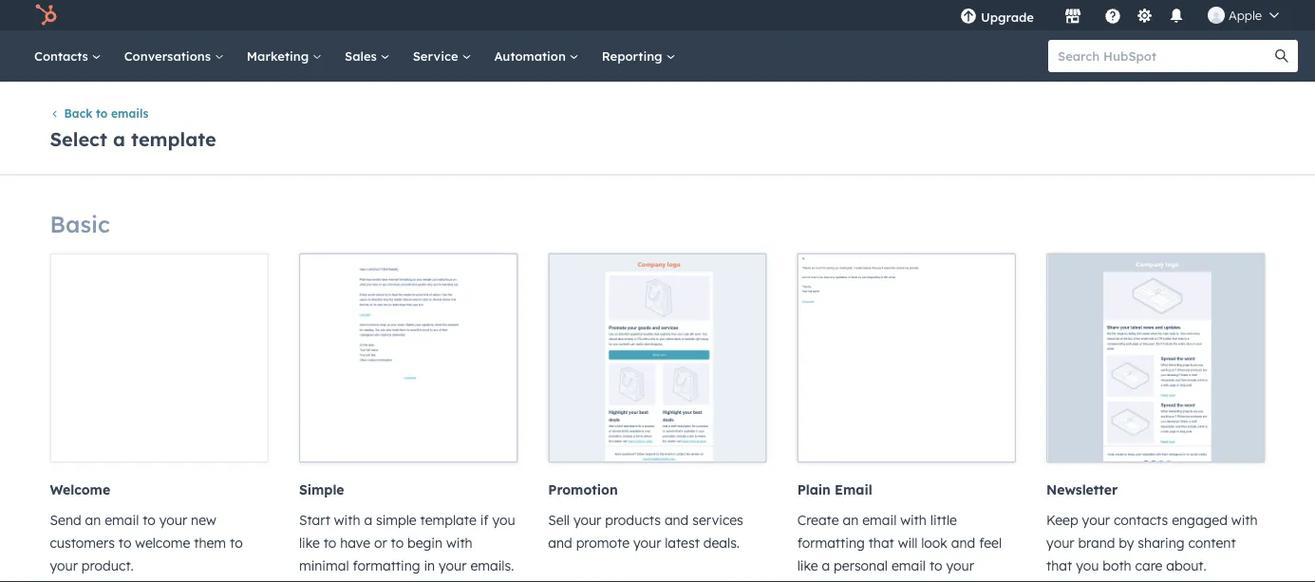 Task type: locate. For each thing, give the bounding box(es) containing it.
simple
[[299, 481, 344, 498]]

0 vertical spatial you
[[493, 512, 516, 528]]

an
[[85, 512, 101, 528], [843, 512, 859, 528]]

sell
[[548, 512, 570, 528]]

upgrade
[[981, 9, 1034, 25]]

0 vertical spatial a
[[113, 127, 125, 151]]

1 horizontal spatial formatting
[[798, 534, 865, 551]]

0 horizontal spatial a
[[113, 127, 125, 151]]

and up latest
[[665, 512, 689, 528]]

0 vertical spatial like
[[299, 534, 320, 551]]

and inside create an email with little formatting that will look and feel like a personal email to your readers.
[[952, 534, 976, 551]]

to up minimal
[[324, 534, 337, 551]]

feel
[[980, 534, 1002, 551]]

basic
[[50, 209, 110, 238]]

0 horizontal spatial like
[[299, 534, 320, 551]]

formatting down or
[[353, 557, 420, 574]]

1 vertical spatial like
[[798, 557, 818, 574]]

an down email
[[843, 512, 859, 528]]

you right if
[[493, 512, 516, 528]]

if
[[480, 512, 489, 528]]

new
[[191, 512, 216, 528]]

1 horizontal spatial template
[[420, 512, 477, 528]]

apple
[[1229, 7, 1262, 23]]

plain email image
[[799, 254, 1015, 462]]

welcome
[[50, 481, 110, 498]]

email
[[835, 481, 873, 498]]

an up the customers
[[85, 512, 101, 528]]

you down "brand"
[[1076, 557, 1099, 574]]

simple
[[376, 512, 417, 528]]

template inside start with a simple template if you like to have or to begin with minimal formatting in your emails.
[[420, 512, 477, 528]]

your up "brand"
[[1083, 512, 1110, 528]]

sales
[[345, 48, 381, 64]]

engaged
[[1172, 512, 1228, 528]]

create
[[798, 512, 839, 528]]

email down email
[[863, 512, 897, 528]]

and left feel
[[952, 534, 976, 551]]

1 vertical spatial a
[[364, 512, 372, 528]]

2 horizontal spatial a
[[822, 557, 830, 574]]

apple button
[[1197, 0, 1291, 30]]

marketing
[[247, 48, 313, 64]]

1 horizontal spatial and
[[665, 512, 689, 528]]

product.
[[82, 557, 134, 574]]

your down look
[[947, 557, 974, 574]]

2 horizontal spatial and
[[952, 534, 976, 551]]

automation link
[[483, 30, 591, 82]]

or
[[374, 534, 387, 551]]

1 horizontal spatial a
[[364, 512, 372, 528]]

1 vertical spatial formatting
[[353, 557, 420, 574]]

template
[[131, 127, 216, 151], [420, 512, 477, 528]]

that
[[869, 534, 895, 551], [1047, 557, 1073, 574]]

a
[[113, 127, 125, 151], [364, 512, 372, 528], [822, 557, 830, 574]]

conversations
[[124, 48, 214, 64]]

and
[[665, 512, 689, 528], [548, 534, 573, 551], [952, 534, 976, 551]]

email up the customers
[[105, 512, 139, 528]]

2 vertical spatial a
[[822, 557, 830, 574]]

like down start
[[299, 534, 320, 551]]

menu
[[947, 0, 1293, 30]]

0 vertical spatial that
[[869, 534, 895, 551]]

simple image
[[301, 254, 517, 462]]

a up have
[[364, 512, 372, 528]]

little
[[931, 512, 957, 528]]

a down emails
[[113, 127, 125, 151]]

with up content
[[1232, 512, 1258, 528]]

notifications image
[[1168, 9, 1185, 26]]

services
[[693, 512, 744, 528]]

keep
[[1047, 512, 1079, 528]]

readers.
[[798, 580, 848, 582]]

with
[[334, 512, 361, 528], [901, 512, 927, 528], [1232, 512, 1258, 528], [446, 534, 473, 551]]

your right the in
[[439, 557, 467, 574]]

to right or
[[391, 534, 404, 551]]

that inside create an email with little formatting that will look and feel like a personal email to your readers.
[[869, 534, 895, 551]]

email
[[105, 512, 139, 528], [863, 512, 897, 528], [892, 557, 926, 574]]

promotion image
[[550, 254, 766, 462]]

1 horizontal spatial that
[[1047, 557, 1073, 574]]

that left will
[[869, 534, 895, 551]]

upgrade image
[[960, 9, 977, 26]]

menu containing apple
[[947, 0, 1293, 30]]

send an email to your new customers to welcome them to your product.
[[50, 512, 243, 574]]

1 horizontal spatial an
[[843, 512, 859, 528]]

template down emails
[[131, 127, 216, 151]]

welcome image
[[51, 254, 267, 462]]

0 horizontal spatial an
[[85, 512, 101, 528]]

2 an from the left
[[843, 512, 859, 528]]

a inside create an email with little formatting that will look and feel like a personal email to your readers.
[[822, 557, 830, 574]]

an inside create an email with little formatting that will look and feel like a personal email to your readers.
[[843, 512, 859, 528]]

your
[[159, 512, 187, 528], [574, 512, 602, 528], [1083, 512, 1110, 528], [634, 534, 661, 551], [1047, 534, 1075, 551], [50, 557, 78, 574], [439, 557, 467, 574], [947, 557, 974, 574]]

marketplaces image
[[1065, 9, 1082, 26]]

your down the customers
[[50, 557, 78, 574]]

start with a simple template if you like to have or to begin with minimal formatting in your emails.
[[299, 512, 516, 574]]

with up will
[[901, 512, 927, 528]]

to
[[96, 106, 108, 120], [143, 512, 156, 528], [119, 534, 132, 551], [230, 534, 243, 551], [324, 534, 337, 551], [391, 534, 404, 551], [930, 557, 943, 574]]

0 horizontal spatial that
[[869, 534, 895, 551]]

hubspot image
[[34, 4, 57, 27]]

marketplaces button
[[1053, 0, 1093, 30]]

a up readers.
[[822, 557, 830, 574]]

template up begin
[[420, 512, 477, 528]]

an inside send an email to your new customers to welcome them to your product.
[[85, 512, 101, 528]]

0 vertical spatial formatting
[[798, 534, 865, 551]]

your down keep
[[1047, 534, 1075, 551]]

help image
[[1105, 9, 1122, 26]]

hubspot link
[[23, 4, 71, 27]]

to down look
[[930, 557, 943, 574]]

1 an from the left
[[85, 512, 101, 528]]

0 horizontal spatial formatting
[[353, 557, 420, 574]]

help button
[[1097, 0, 1129, 30]]

contacts
[[34, 48, 92, 64]]

0 horizontal spatial template
[[131, 127, 216, 151]]

1 horizontal spatial you
[[1076, 557, 1099, 574]]

to right back
[[96, 106, 108, 120]]

that down keep
[[1047, 557, 1073, 574]]

both
[[1103, 557, 1132, 574]]

select a template
[[50, 127, 216, 151]]

formatting
[[798, 534, 865, 551], [353, 557, 420, 574]]

like
[[299, 534, 320, 551], [798, 557, 818, 574]]

send
[[50, 512, 81, 528]]

create an email with little formatting that will look and feel like a personal email to your readers.
[[798, 512, 1002, 582]]

automation
[[494, 48, 570, 64]]

emails
[[111, 106, 148, 120]]

1 vertical spatial template
[[420, 512, 477, 528]]

formatting down create
[[798, 534, 865, 551]]

0 vertical spatial template
[[131, 127, 216, 151]]

contacts link
[[23, 30, 113, 82]]

1 vertical spatial that
[[1047, 557, 1073, 574]]

0 horizontal spatial you
[[493, 512, 516, 528]]

email inside send an email to your new customers to welcome them to your product.
[[105, 512, 139, 528]]

1 vertical spatial you
[[1076, 557, 1099, 574]]

like up readers.
[[798, 557, 818, 574]]

your down products
[[634, 534, 661, 551]]

settings image
[[1137, 8, 1154, 25]]

1 horizontal spatial like
[[798, 557, 818, 574]]

conversations link
[[113, 30, 235, 82]]

you
[[493, 512, 516, 528], [1076, 557, 1099, 574]]

to up product.
[[119, 534, 132, 551]]

look
[[922, 534, 948, 551]]

and down sell at the bottom
[[548, 534, 573, 551]]

Search HubSpot search field
[[1049, 40, 1281, 72]]

personal
[[834, 557, 888, 574]]



Task type: describe. For each thing, give the bounding box(es) containing it.
like inside create an email with little formatting that will look and feel like a personal email to your readers.
[[798, 557, 818, 574]]

plain
[[798, 481, 831, 498]]

content
[[1189, 534, 1236, 551]]

have
[[340, 534, 370, 551]]

start
[[299, 512, 330, 528]]

to right them
[[230, 534, 243, 551]]

settings link
[[1133, 5, 1157, 25]]

formatting inside start with a simple template if you like to have or to begin with minimal formatting in your emails.
[[353, 557, 420, 574]]

search image
[[1276, 49, 1289, 63]]

minimal
[[299, 557, 349, 574]]

an for create
[[843, 512, 859, 528]]

to up welcome
[[143, 512, 156, 528]]

with right begin
[[446, 534, 473, 551]]

formatting inside create an email with little formatting that will look and feel like a personal email to your readers.
[[798, 534, 865, 551]]

begin
[[408, 534, 443, 551]]

search button
[[1266, 40, 1299, 72]]

like inside start with a simple template if you like to have or to begin with minimal formatting in your emails.
[[299, 534, 320, 551]]

a inside start with a simple template if you like to have or to begin with minimal formatting in your emails.
[[364, 512, 372, 528]]

them
[[194, 534, 226, 551]]

sell your products and services and promote your latest deals.
[[548, 512, 744, 551]]

bob builder image
[[1208, 7, 1225, 24]]

customers
[[50, 534, 115, 551]]

service
[[413, 48, 462, 64]]

sales link
[[333, 30, 401, 82]]

contacts
[[1114, 512, 1169, 528]]

reporting link
[[591, 30, 687, 82]]

brand
[[1079, 534, 1116, 551]]

promote
[[576, 534, 630, 551]]

notifications button
[[1161, 0, 1193, 30]]

with inside create an email with little formatting that will look and feel like a personal email to your readers.
[[901, 512, 927, 528]]

with up have
[[334, 512, 361, 528]]

your up welcome
[[159, 512, 187, 528]]

welcome
[[135, 534, 190, 551]]

select
[[50, 127, 107, 151]]

sharing
[[1138, 534, 1185, 551]]

your inside start with a simple template if you like to have or to begin with minimal formatting in your emails.
[[439, 557, 467, 574]]

newsletter
[[1047, 481, 1118, 498]]

about.
[[1167, 557, 1207, 574]]

by
[[1119, 534, 1135, 551]]

in
[[424, 557, 435, 574]]

back to emails link
[[50, 106, 148, 120]]

marketing link
[[235, 30, 333, 82]]

with inside keep your contacts engaged with your brand by sharing content that you both care about.
[[1232, 512, 1258, 528]]

that inside keep your contacts engaged with your brand by sharing content that you both care about.
[[1047, 557, 1073, 574]]

care
[[1136, 557, 1163, 574]]

reporting
[[602, 48, 666, 64]]

products
[[605, 512, 661, 528]]

keep your contacts engaged with your brand by sharing content that you both care about.
[[1047, 512, 1258, 574]]

to inside create an email with little formatting that will look and feel like a personal email to your readers.
[[930, 557, 943, 574]]

back to emails
[[64, 106, 148, 120]]

email down will
[[892, 557, 926, 574]]

newsletter image
[[1048, 254, 1264, 462]]

latest
[[665, 534, 700, 551]]

promotion
[[548, 481, 618, 498]]

email for that
[[863, 512, 897, 528]]

you inside start with a simple template if you like to have or to begin with minimal formatting in your emails.
[[493, 512, 516, 528]]

emails.
[[471, 557, 514, 574]]

service link
[[401, 30, 483, 82]]

back
[[64, 106, 93, 120]]

plain email
[[798, 481, 873, 498]]

0 horizontal spatial and
[[548, 534, 573, 551]]

deals.
[[704, 534, 740, 551]]

your up promote
[[574, 512, 602, 528]]

will
[[898, 534, 918, 551]]

an for send
[[85, 512, 101, 528]]

your inside create an email with little formatting that will look and feel like a personal email to your readers.
[[947, 557, 974, 574]]

email for customers
[[105, 512, 139, 528]]

you inside keep your contacts engaged with your brand by sharing content that you both care about.
[[1076, 557, 1099, 574]]



Task type: vqa. For each thing, say whether or not it's contained in the screenshot.
the bottom like
yes



